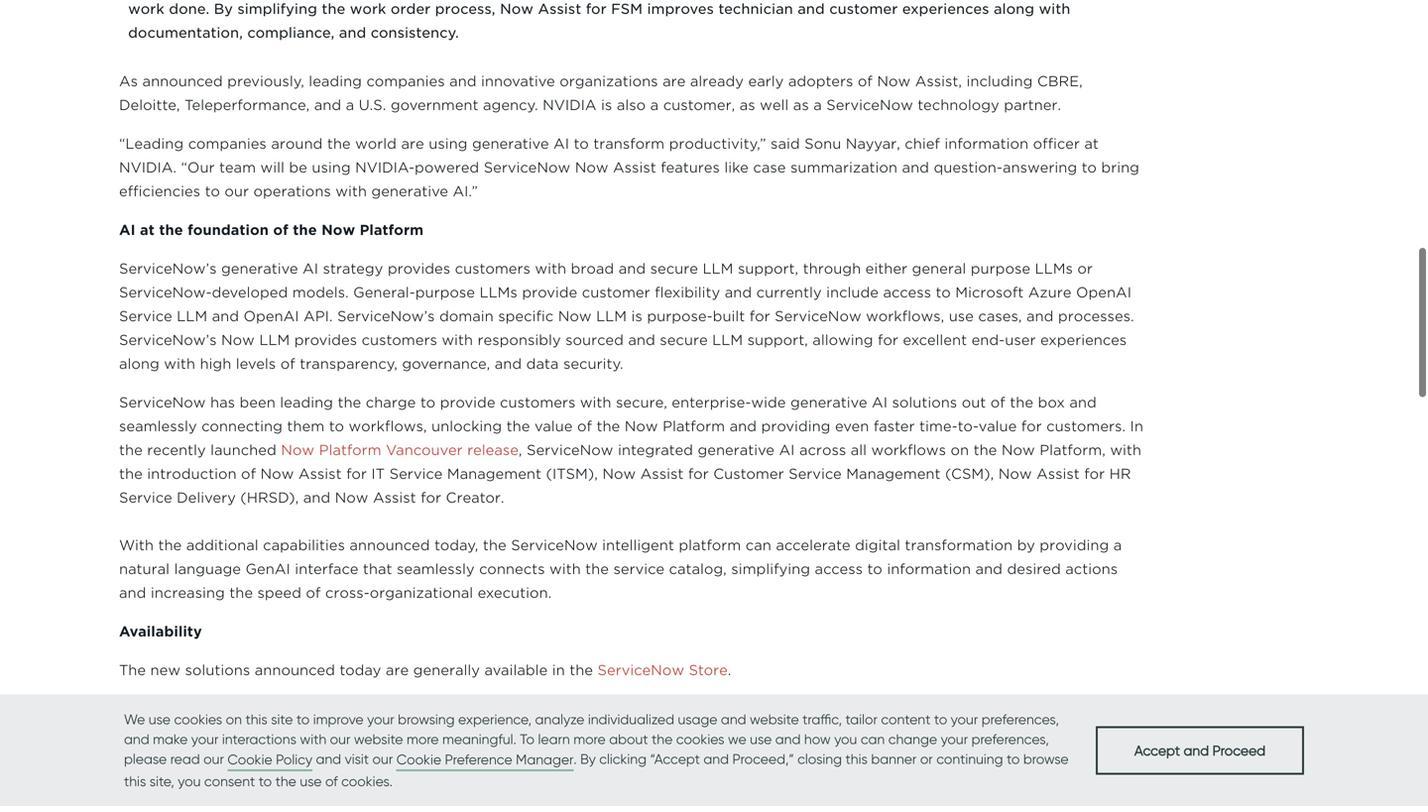 Task type: describe. For each thing, give the bounding box(es) containing it.
llm up levels
[[259, 332, 290, 349]]

for down the integrated
[[688, 466, 709, 483]]

1 vertical spatial support,
[[748, 332, 808, 349]]

service down vancouver
[[389, 466, 443, 483]]

and down we on the left of page
[[124, 731, 149, 748]]

assist down platform,
[[1037, 466, 1080, 483]]

sourced
[[566, 332, 624, 349]]

manager
[[516, 751, 574, 768]]

creator.
[[446, 490, 504, 506]]

are inside "leading companies around the world are using generative ai to transform productivity," said sonu nayyar, chief information officer at nvidia. "our team will be using nvidia‑powered servicenow now assist features like case summarization and question‑answering to bring efficiencies to our operations with generative ai."
[[401, 135, 424, 152]]

assist down them
[[298, 466, 342, 483]]

servicenow up individualized at the bottom of page
[[598, 662, 684, 679]]

increasing
[[151, 585, 225, 602]]

u.s.
[[359, 97, 386, 114]]

technology
[[918, 97, 1000, 114]]

traffic,
[[803, 711, 842, 728]]

enterprise‑wide
[[672, 394, 786, 411]]

additional
[[119, 701, 197, 718]]

to right them
[[329, 418, 344, 435]]

0 vertical spatial using
[[429, 135, 468, 152]]

and inside ', servicenow integrated generative ai across all workflows on the now platform, with the introduction of now assist for it service management (itsm), now assist for customer service management (csm), now assist for hr service delivery (hrsd), and now assist for creator.'
[[303, 490, 330, 506]]

information inside with the additional capabilities announced today, the servicenow intelligent platform can accelerate digital transformation by providing a natural language genai interface that seamlessly connects with the service catalog, simplifying access to information and desired actions and increasing the speed of cross‑organizational execution.
[[887, 561, 971, 578]]

genai for interface
[[245, 561, 290, 578]]

on inside we use cookies on this site to improve your browsing experience, analyze individualized usage and website traffic, tailor content to your preferences, and make your interactions with our website more meaningful. to learn more about the cookies we use and how you can change your preferences, please read our
[[226, 711, 242, 728]]

the inside "leading companies around the world are using generative ai to transform productivity," said sonu nayyar, chief information officer at nvidia. "our team will be using nvidia‑powered servicenow now assist features like case summarization and question‑answering to bring efficiencies to our operations with generative ai."
[[327, 135, 351, 152]]

ai at the foundation of the now platform
[[119, 222, 424, 239]]

of right the "svp"
[[384, 739, 399, 756]]

llm down purpose‑built
[[712, 332, 743, 349]]

to left bring
[[1082, 159, 1097, 176]]

customer
[[582, 284, 650, 301]]

is inside 'as announced previously, leading companies and innovative organizations are already early adopters of now assist, including cbre, deloitte, teleperformance, and a u.s. government agency. nvidia is also a customer, as well as a servicenow technology partner.'
[[601, 97, 612, 114]]

meaningful.
[[442, 731, 517, 748]]

operations
[[253, 183, 331, 200]]

the down efficiencies
[[159, 222, 183, 239]]

read insights from tony colon, svp of customer success at servicenow, to learn how customers are benefiting from our genai innovations.
[[119, 739, 1140, 756]]

clicking
[[599, 751, 647, 768]]

connects
[[479, 561, 545, 578]]

simplifying
[[731, 561, 810, 578]]

"accept
[[650, 751, 700, 768]]

platform,
[[1040, 442, 1106, 459]]

digital
[[855, 537, 901, 554]]

2 from from the left
[[936, 739, 971, 756]]

and down responsibly
[[495, 356, 522, 372]]

execution.
[[478, 585, 552, 602]]

the left speed
[[229, 585, 253, 602]]

integrated
[[618, 442, 693, 459]]

assist down the integrated
[[640, 466, 684, 483]]

2 management from the left
[[846, 466, 941, 483]]

"leading companies around the world are using generative ai to transform productivity," said sonu nayyar, chief information officer at nvidia. "our team will be using nvidia‑powered servicenow now assist features like case summarization and question‑answering to bring efficiencies to our operations with generative ai."
[[119, 135, 1140, 200]]

0 horizontal spatial cookies
[[174, 711, 222, 728]]

and inside "leading companies around the world are using generative ai to transform productivity," said sonu nayyar, chief information officer at nvidia. "our team will be using nvidia‑powered servicenow now assist features like case summarization and question‑answering to bring efficiencies to our operations with generative ai."
[[902, 159, 929, 176]]

is inside 'servicenow's generative ai strategy provides customers with broad and secure llm support, through either general purpose llms or servicenow‑developed models. general‑purpose llms provide customer flexibility and currently include access to microsoft azure openai service llm and openai api. servicenow's domain specific now llm is purpose‑built for servicenow workflows, use cases, and processes. servicenow's now llm provides customers with responsibly sourced and secure llm support, allowing for excellent end‑user experiences along with high levels of transparency, governance, and data security.'
[[631, 308, 643, 325]]

a inside with the additional capabilities announced today, the servicenow intelligent platform can accelerate digital transformation by providing a natural language genai interface that seamlessly connects with the service catalog, simplifying access to information and desired actions and increasing the speed of cross‑organizational execution.
[[1114, 537, 1122, 554]]

ai down efficiencies
[[119, 222, 135, 239]]

2 vertical spatial announced
[[255, 662, 335, 679]]

1 vertical spatial servicenow's
[[337, 308, 435, 325]]

government
[[391, 97, 479, 114]]

broad
[[571, 260, 614, 277]]

of right use
[[151, 778, 166, 795]]

now right (csm),
[[999, 466, 1032, 483]]

can inside we use cookies on this site to improve your browsing experience, analyze individualized usage and website traffic, tailor content to your preferences, and make your interactions with our website more meaningful. to learn more about the cookies we use and how you can change your preferences, please read our
[[861, 731, 885, 748]]

the right "with"
[[158, 537, 182, 554]]

cookie policy link
[[227, 750, 312, 772]]

use up "proceed,"" at the bottom of the page
[[750, 731, 772, 748]]

the left recently
[[119, 442, 143, 459]]

0 horizontal spatial using
[[312, 159, 351, 176]]

and right sourced
[[628, 332, 655, 349]]

1 more from the left
[[407, 731, 439, 748]]

either
[[866, 260, 908, 277]]

we use cookies on this site to improve your browsing experience, analyze individualized usage and website traffic, tailor content to your preferences, and make your interactions with our website more meaningful. to learn more about the cookies we use and how you can change your preferences, please read our
[[124, 711, 1059, 768]]

purpose
[[971, 260, 1031, 277]]

success
[[479, 739, 537, 756]]

the up ','
[[507, 418, 530, 435]]

include
[[826, 284, 879, 301]]

preference
[[445, 751, 512, 768]]

site,
[[150, 773, 174, 790]]

llm up "flexibility"
[[703, 260, 733, 277]]

now platform vancouver release
[[281, 442, 519, 459]]

also
[[617, 97, 646, 114]]

service down across
[[789, 466, 842, 483]]

across
[[799, 442, 846, 459]]

levels
[[236, 356, 276, 372]]

and up purpose‑built
[[725, 284, 752, 301]]

servicenow‑developed
[[119, 284, 288, 301]]

of right out
[[991, 394, 1006, 411]]

for left it
[[346, 466, 367, 483]]

available
[[485, 662, 548, 679]]

productivity,"
[[669, 135, 766, 152]]

cookie preference manager link
[[396, 750, 574, 772]]

read
[[119, 739, 156, 756]]

1 management from the left
[[447, 466, 542, 483]]

generative down the agency.
[[472, 135, 549, 152]]

generative inside ', servicenow integrated generative ai across all workflows on the now platform, with the introduction of now assist for it service management (itsm), now assist for customer service management (csm), now assist for hr service delivery (hrsd), and now assist for creator.'
[[698, 442, 775, 459]]

high
[[200, 356, 231, 372]]

ai inside servicenow has been leading the charge to provide customers with secure, enterprise‑wide generative ai solutions out of the box and seamlessly connecting them to workflows, unlocking the value of the now platform and providing even faster time‑to‑value for customers. in the recently launched
[[872, 394, 888, 411]]

recently
[[147, 442, 206, 459]]

api.
[[304, 308, 333, 325]]

that
[[363, 561, 392, 578]]

now inside "leading companies around the world are using generative ai to transform productivity," said sonu nayyar, chief information officer at nvidia. "our team will be using nvidia‑powered servicenow now assist features like case summarization and question‑answering to bring efficiencies to our operations with generative ai."
[[575, 159, 609, 176]]

our left browse
[[975, 739, 1000, 756]]

with inside "leading companies around the world are using generative ai to transform productivity," said sonu nayyar, chief information officer at nvidia. "our team will be using nvidia‑powered servicenow now assist features like case summarization and question‑answering to bring efficiencies to our operations with generative ai."
[[336, 183, 367, 200]]

now inside servicenow has been leading the charge to provide customers with secure, enterprise‑wide generative ai solutions out of the box and seamlessly connecting them to workflows, unlocking the value of the now platform and providing even faster time‑to‑value for customers. in the recently launched
[[625, 418, 658, 435]]

with inside ', servicenow integrated generative ai across all workflows on the now platform, with the introduction of now assist for it service management (itsm), now assist for customer service management (csm), now assist for hr service delivery (hrsd), and now assist for creator.'
[[1110, 442, 1142, 459]]

now up capabilities
[[335, 490, 368, 506]]

our down improve
[[330, 731, 351, 748]]

sonu
[[805, 135, 841, 152]]

workflows, inside 'servicenow's generative ai strategy provides customers with broad and secure llm support, through either general purpose llms or servicenow‑developed models. general‑purpose llms provide customer flexibility and currently include access to microsoft azure openai service llm and openai api. servicenow's domain specific now llm is purpose‑built for servicenow workflows, use cases, and processes. servicenow's now llm provides customers with responsibly sourced and secure llm support, allowing for excellent end‑user experiences along with high levels of transparency, governance, and data security.'
[[866, 308, 944, 325]]

tailor
[[846, 711, 878, 728]]

information inside "leading companies around the world are using generative ai to transform productivity," said sonu nayyar, chief information officer at nvidia. "our team will be using nvidia‑powered servicenow now assist features like case summarization and question‑answering to bring efficiencies to our operations with generative ai."
[[945, 135, 1029, 152]]

change
[[888, 731, 937, 748]]

nvidia.
[[119, 159, 177, 176]]

introduction
[[147, 466, 237, 483]]

to right site
[[297, 711, 310, 728]]

1 vertical spatial customer
[[403, 739, 474, 756]]

0 vertical spatial .
[[728, 662, 731, 679]]

servicenow inside 'servicenow's generative ai strategy provides customers with broad and secure llm support, through either general purpose llms or servicenow‑developed models. general‑purpose llms provide customer flexibility and currently include access to microsoft azure openai service llm and openai api. servicenow's domain specific now llm is purpose‑built for servicenow workflows, use cases, and processes. servicenow's now llm provides customers with responsibly sourced and secure llm support, allowing for excellent end‑user experiences along with high levels of transparency, governance, and data security.'
[[775, 308, 862, 325]]

previously,
[[227, 73, 304, 90]]

to up change
[[934, 711, 947, 728]]

the left introduction
[[119, 466, 143, 483]]

0 vertical spatial provides
[[388, 260, 450, 277]]

2 cookie from the left
[[396, 751, 441, 768]]

speed
[[257, 585, 301, 602]]

now up levels
[[221, 332, 255, 349]]

seamlessly inside with the additional capabilities announced today, the servicenow intelligent platform can accelerate digital transformation by providing a natural language genai interface that seamlessly connects with the service catalog, simplifying access to information and desired actions and increasing the speed of cross‑organizational execution.
[[397, 561, 475, 578]]

with inside with the additional capabilities announced today, the servicenow intelligent platform can accelerate digital transformation by providing a natural language genai interface that seamlessly connects with the service catalog, simplifying access to information and desired actions and increasing the speed of cross‑organizational execution.
[[550, 561, 581, 578]]

insights
[[161, 739, 217, 756]]

1 as from the left
[[740, 97, 756, 114]]

to right about at the left
[[655, 739, 670, 756]]

servicenow inside with the additional capabilities announced today, the servicenow intelligent platform can accelerate digital transformation by providing a natural language genai interface that seamlessly connects with the service catalog, simplifying access to information and desired actions and increasing the speed of cross‑organizational execution.
[[511, 537, 598, 554]]

case
[[753, 159, 786, 176]]

been
[[240, 394, 276, 411]]

analyze
[[535, 711, 585, 728]]

now inside 'as announced previously, leading companies and innovative organizations are already early adopters of now assist, including cbre, deloitte, teleperformance, and a u.s. government agency. nvidia is also a customer, as well as a servicenow technology partner.'
[[877, 73, 911, 90]]

. inside . by clicking "accept and proceed," closing this banner or continuing to browse this site, you consent to the use of cookies.
[[574, 751, 577, 768]]

leading for u.s.
[[309, 73, 362, 90]]

with left high
[[164, 356, 195, 372]]

and down transformation
[[976, 561, 1003, 578]]

cookie policy and visit our cookie preference manager
[[227, 751, 574, 768]]

site
[[271, 711, 293, 728]]

ai inside 'servicenow's generative ai strategy provides customers with broad and secure llm support, through either general purpose llms or servicenow‑developed models. general‑purpose llms provide customer flexibility and currently include access to microsoft azure openai service llm and openai api. servicenow's domain specific now llm is purpose‑built for servicenow workflows, use cases, and processes. servicenow's now llm provides customers with responsibly sourced and secure llm support, allowing for excellent end‑user experiences along with high levels of transparency, governance, and data security.'
[[303, 260, 318, 277]]

box
[[1038, 394, 1065, 411]]

llm down "servicenow‑developed" at the left top
[[177, 308, 207, 325]]

the up connects
[[483, 537, 507, 554]]

customer,
[[663, 97, 735, 114]]

2 more from the left
[[574, 731, 606, 748]]

announced inside 'as announced previously, leading companies and innovative organizations are already early adopters of now assist, including cbre, deloitte, teleperformance, and a u.s. government agency. nvidia is also a customer, as well as a servicenow technology partner.'
[[142, 73, 223, 90]]

access inside with the additional capabilities announced today, the servicenow intelligent platform can accelerate digital transformation by providing a natural language genai interface that seamlessly connects with the service catalog, simplifying access to information and desired actions and increasing the speed of cross‑organizational execution.
[[815, 561, 863, 578]]

the down operations
[[293, 222, 317, 239]]

insights link
[[161, 739, 217, 756]]

for right allowing
[[878, 332, 899, 349]]

2 vertical spatial servicenow's
[[119, 332, 217, 349]]

for inside servicenow has been leading the charge to provide customers with secure, enterprise‑wide generative ai solutions out of the box and seamlessly connecting them to workflows, unlocking the value of the now platform and providing even faster time‑to‑value for customers. in the recently launched
[[1021, 418, 1042, 435]]

to right 'charge'
[[420, 394, 436, 411]]

to down nvidia
[[574, 135, 589, 152]]

now up the (hrsd),
[[260, 466, 294, 483]]

to down cookie policy link
[[259, 773, 272, 790]]

of down operations
[[273, 222, 288, 239]]

use up make
[[149, 711, 171, 728]]

now down the integrated
[[602, 466, 636, 483]]

teleperformance,
[[184, 97, 310, 114]]

and inside button
[[1184, 742, 1209, 759]]

cross‑organizational
[[325, 585, 473, 602]]

, servicenow integrated generative ai across all workflows on the now platform, with the introduction of now assist for it service management (itsm), now assist for customer service management (csm), now assist for hr service delivery (hrsd), and now assist for creator.
[[119, 442, 1142, 506]]

1 vertical spatial solutions
[[185, 662, 250, 679]]

through
[[803, 260, 861, 277]]

or inside 'servicenow's generative ai strategy provides customers with broad and secure llm support, through either general purpose llms or servicenow‑developed models. general‑purpose llms provide customer flexibility and currently include access to microsoft azure openai service llm and openai api. servicenow's domain specific now llm is purpose‑built for servicenow workflows, use cases, and processes. servicenow's now llm provides customers with responsibly sourced and secure llm support, allowing for excellent end‑user experiences along with high levels of transparency, governance, and data security.'
[[1078, 260, 1093, 277]]

with inside servicenow has been leading the charge to provide customers with secure, enterprise‑wide generative ai solutions out of the box and seamlessly connecting them to workflows, unlocking the value of the now platform and providing even faster time‑to‑value for customers. in the recently launched
[[580, 394, 611, 411]]

charge
[[366, 394, 416, 411]]

and up customer
[[619, 260, 646, 277]]

information
[[201, 701, 289, 718]]

the inside we use cookies on this site to improve your browsing experience, analyze individualized usage and website traffic, tailor content to your preferences, and make your interactions with our website more meaningful. to learn more about the cookies we use and how you can change your preferences, please read our
[[652, 731, 673, 748]]

of inside with the additional capabilities announced today, the servicenow intelligent platform can accelerate digital transformation by providing a natural language genai interface that seamlessly connects with the service catalog, simplifying access to information and desired actions and increasing the speed of cross‑organizational execution.
[[306, 585, 321, 602]]

our up 'consent'
[[203, 751, 224, 768]]

improve
[[313, 711, 364, 728]]

officer
[[1033, 135, 1080, 152]]

0 horizontal spatial how
[[715, 739, 746, 756]]

2 vertical spatial platform
[[319, 442, 382, 459]]

accelerate
[[776, 537, 851, 554]]

today
[[340, 662, 381, 679]]

innovative
[[481, 73, 555, 90]]

and up government
[[449, 73, 477, 90]]

desired
[[1007, 561, 1061, 578]]

general‑purpose
[[353, 284, 475, 301]]

genai for innovations.
[[1004, 739, 1049, 756]]

0 vertical spatial preferences,
[[982, 711, 1059, 728]]

additional information
[[119, 701, 289, 718]]

and down "servicenow‑developed" at the left top
[[212, 308, 239, 325]]

providing inside with the additional capabilities announced today, the servicenow intelligent platform can accelerate digital transformation by providing a natural language genai interface that seamlessly connects with the service catalog, simplifying access to information and desired actions and increasing the speed of cross‑organizational execution.
[[1040, 537, 1109, 554]]

to
[[520, 731, 535, 748]]

generative inside 'servicenow's generative ai strategy provides customers with broad and secure llm support, through either general purpose llms or servicenow‑developed models. general‑purpose llms provide customer flexibility and currently include access to microsoft azure openai service llm and openai api. servicenow's domain specific now llm is purpose‑built for servicenow workflows, use cases, and processes. servicenow's now llm provides customers with responsibly sourced and secure llm support, allowing for excellent end‑user experiences along with high levels of transparency, governance, and data security.'
[[221, 260, 298, 277]]

with left broad
[[535, 260, 566, 277]]

companies inside "leading companies around the world are using generative ai to transform productivity," said sonu nayyar, chief information officer at nvidia. "our team will be using nvidia‑powered servicenow now assist features like case summarization and question‑answering to bring efficiencies to our operations with generative ai."
[[188, 135, 267, 152]]

for down currently
[[750, 308, 770, 325]]

generative down nvidia‑powered
[[371, 183, 448, 200]]

said
[[771, 135, 800, 152]]

and up we
[[721, 711, 746, 728]]

and up "proceed,"" at the bottom of the page
[[775, 731, 801, 748]]

summarization
[[791, 159, 898, 176]]

service up "with"
[[119, 490, 172, 506]]

now up strategy
[[321, 222, 355, 239]]

the left 'service'
[[585, 561, 609, 578]]

1 horizontal spatial learn
[[674, 739, 710, 756]]

now down them
[[281, 442, 315, 459]]

0 vertical spatial support,
[[738, 260, 799, 277]]

1 from from the left
[[221, 739, 256, 756]]

servicenow inside servicenow has been leading the charge to provide customers with secure, enterprise‑wide generative ai solutions out of the box and seamlessly connecting them to workflows, unlocking the value of the now platform and providing even faster time‑to‑value for customers. in the recently launched
[[119, 394, 206, 411]]

policy
[[276, 751, 312, 768]]

use of forward‑looking statements
[[119, 778, 388, 795]]

intelligent
[[602, 537, 674, 554]]

a down adopters
[[814, 97, 822, 114]]

be
[[289, 159, 307, 176]]

the down 'transparency,'
[[338, 394, 361, 411]]

our inside "leading companies around the world are using generative ai to transform productivity," said sonu nayyar, chief information officer at nvidia. "our team will be using nvidia‑powered servicenow now assist features like case summarization and question‑answering to bring efficiencies to our operations with generative ai."
[[225, 183, 249, 200]]

and down enterprise‑wide
[[730, 418, 757, 435]]

responsibly
[[478, 332, 561, 349]]

(csm),
[[945, 466, 994, 483]]



Task type: locate. For each thing, give the bounding box(es) containing it.
1 vertical spatial secure
[[660, 332, 708, 349]]

customers down traffic,
[[750, 739, 826, 756]]

workflows, up excellent
[[866, 308, 944, 325]]

learn inside we use cookies on this site to improve your browsing experience, analyze individualized usage and website traffic, tailor content to your preferences, and make your interactions with our website more meaningful. to learn more about the cookies we use and how you can change your preferences, please read our
[[538, 731, 570, 748]]

0 horizontal spatial can
[[746, 537, 772, 554]]

1 vertical spatial providing
[[1040, 537, 1109, 554]]

including
[[967, 73, 1033, 90]]

using right be
[[312, 159, 351, 176]]

use
[[119, 778, 146, 795]]

customers down general‑purpose at left top
[[362, 332, 437, 349]]

workflows, down 'charge'
[[349, 418, 427, 435]]

website
[[750, 711, 799, 728], [354, 731, 403, 748]]

the inside . by clicking "accept and proceed," closing this banner or continuing to browse this site, you consent to the use of cookies.
[[275, 773, 296, 790]]

leading up them
[[280, 394, 333, 411]]

how inside we use cookies on this site to improve your browsing experience, analyze individualized usage and website traffic, tailor content to your preferences, and make your interactions with our website more meaningful. to learn more about the cookies we use and how you can change your preferences, please read our
[[804, 731, 831, 748]]

tony
[[260, 739, 295, 756]]

0 vertical spatial seamlessly
[[119, 418, 197, 435]]

companies inside 'as announced previously, leading companies and innovative organizations are already early adopters of now assist, including cbre, deloitte, teleperformance, and a u.s. government agency. nvidia is also a customer, as well as a servicenow technology partner.'
[[366, 73, 445, 90]]

leading inside servicenow has been leading the charge to provide customers with secure, enterprise‑wide generative ai solutions out of the box and seamlessly connecting them to workflows, unlocking the value of the now platform and providing even faster time‑to‑value for customers. in the recently launched
[[280, 394, 333, 411]]

website up visit at bottom left
[[354, 731, 403, 748]]

1 horizontal spatial cookie
[[396, 751, 441, 768]]

with down domain on the top left
[[442, 332, 473, 349]]

a
[[346, 97, 354, 114], [650, 97, 659, 114], [814, 97, 822, 114], [1114, 537, 1122, 554]]

to inside with the additional capabilities announced today, the servicenow intelligent platform can accelerate digital transformation by providing a natural language genai interface that seamlessly connects with the service catalog, simplifying access to information and desired actions and increasing the speed of cross‑organizational execution.
[[867, 561, 883, 578]]

servicenow store link
[[598, 662, 728, 679]]

0 horizontal spatial provides
[[294, 332, 357, 349]]

natural
[[119, 561, 170, 578]]

1 vertical spatial on
[[226, 711, 242, 728]]

0 vertical spatial or
[[1078, 260, 1093, 277]]

read
[[170, 751, 200, 768]]

interface
[[295, 561, 358, 578]]

more
[[407, 731, 439, 748], [574, 731, 606, 748]]

solutions up "additional information"
[[185, 662, 250, 679]]

1 horizontal spatial companies
[[366, 73, 445, 90]]

0 horizontal spatial genai
[[245, 561, 290, 578]]

governance,
[[402, 356, 490, 372]]

around
[[271, 135, 323, 152]]

0 vertical spatial on
[[951, 442, 969, 459]]

1 vertical spatial or
[[920, 751, 933, 768]]

connecting
[[201, 418, 283, 435]]

provide inside 'servicenow's generative ai strategy provides customers with broad and secure llm support, through either general purpose llms or servicenow‑developed models. general‑purpose llms provide customer flexibility and currently include access to microsoft azure openai service llm and openai api. servicenow's domain specific now llm is purpose‑built for servicenow workflows, use cases, and processes. servicenow's now llm provides customers with responsibly sourced and secure llm support, allowing for excellent end‑user experiences along with high levels of transparency, governance, and data security.'
[[522, 284, 578, 301]]

1 horizontal spatial website
[[750, 711, 799, 728]]

nvidia‑powered
[[355, 159, 479, 176]]

customers
[[455, 260, 531, 277], [362, 332, 437, 349], [500, 394, 576, 411], [750, 739, 826, 756]]

and left the u.s.
[[314, 97, 341, 114]]

and right accept
[[1184, 742, 1209, 759]]

servicenow inside 'as announced previously, leading companies and innovative organizations are already early adopters of now assist, including cbre, deloitte, teleperformance, and a u.s. government agency. nvidia is also a customer, as well as a servicenow technology partner.'
[[827, 97, 913, 114]]

2 vertical spatial at
[[541, 739, 555, 756]]

and down natural
[[119, 585, 146, 602]]

catalog,
[[669, 561, 727, 578]]

customer inside ', servicenow integrated generative ai across all workflows on the now platform, with the introduction of now assist for it service management (itsm), now assist for customer service management (csm), now assist for hr service delivery (hrsd), and now assist for creator.'
[[713, 466, 784, 483]]

1 vertical spatial platform
[[663, 418, 725, 435]]

release
[[467, 442, 519, 459]]

ai up the faster
[[872, 394, 888, 411]]

general
[[912, 260, 966, 277]]

1 vertical spatial preferences,
[[972, 731, 1049, 748]]

the new solutions announced today are generally available in the servicenow store .
[[119, 662, 731, 679]]

solutions up the faster
[[892, 394, 957, 411]]

0 vertical spatial is
[[601, 97, 612, 114]]

1 horizontal spatial provides
[[388, 260, 450, 277]]

openai up the processes.
[[1076, 284, 1132, 301]]

servicenow up (itsm),
[[527, 442, 613, 459]]

now left platform,
[[1002, 442, 1035, 459]]

workflows, inside servicenow has been leading the charge to provide customers with secure, enterprise‑wide generative ai solutions out of the box and seamlessly connecting them to workflows, unlocking the value of the now platform and providing even faster time‑to‑value for customers. in the recently launched
[[349, 418, 427, 435]]

0 vertical spatial customer
[[713, 466, 784, 483]]

secure down purpose‑built
[[660, 332, 708, 349]]

0 horizontal spatial management
[[447, 466, 542, 483]]

1 vertical spatial leading
[[280, 394, 333, 411]]

0 horizontal spatial website
[[354, 731, 403, 748]]

leading for connecting
[[280, 394, 333, 411]]

now left assist,
[[877, 73, 911, 90]]

browse
[[1023, 751, 1069, 768]]

2 horizontal spatial at
[[1085, 135, 1099, 152]]

hr
[[1110, 466, 1131, 483]]

0 horizontal spatial from
[[221, 739, 256, 756]]

genai right continuing
[[1004, 739, 1049, 756]]

.
[[728, 662, 731, 679], [574, 751, 577, 768]]

companies up government
[[366, 73, 445, 90]]

can up simplifying in the bottom of the page
[[746, 537, 772, 554]]

with down world
[[336, 183, 367, 200]]

1 horizontal spatial as
[[793, 97, 809, 114]]

1 horizontal spatial access
[[883, 284, 931, 301]]

to down "digital"
[[867, 561, 883, 578]]

1 vertical spatial website
[[354, 731, 403, 748]]

1 vertical spatial cookies
[[676, 731, 725, 748]]

to left browse
[[1007, 751, 1020, 768]]

use down policy
[[300, 773, 322, 790]]

companies up team
[[188, 135, 267, 152]]

actions
[[1066, 561, 1118, 578]]

you inside we use cookies on this site to improve your browsing experience, analyze individualized usage and website traffic, tailor content to your preferences, and make your interactions with our website more meaningful. to learn more about the cookies we use and how you can change your preferences, please read our
[[834, 731, 857, 748]]

learn down usage
[[674, 739, 710, 756]]

this inside we use cookies on this site to improve your browsing experience, analyze individualized usage and website traffic, tailor content to your preferences, and make your interactions with our website more meaningful. to learn more about the cookies we use and how you can change your preferences, please read our
[[245, 711, 268, 728]]

information down transformation
[[887, 561, 971, 578]]

0 horizontal spatial or
[[920, 751, 933, 768]]

1 horizontal spatial can
[[861, 731, 885, 748]]

0 horizontal spatial on
[[226, 711, 242, 728]]

1 vertical spatial using
[[312, 159, 351, 176]]

leading inside 'as announced previously, leading companies and innovative organizations are already early adopters of now assist, including cbre, deloitte, teleperformance, and a u.s. government agency. nvidia is also a customer, as well as a servicenow technology partner.'
[[309, 73, 362, 90]]

1 horizontal spatial announced
[[255, 662, 335, 679]]

ai inside ', servicenow integrated generative ai across all workflows on the now platform, with the introduction of now assist for it service management (itsm), now assist for customer service management (csm), now assist for hr service delivery (hrsd), and now assist for creator.'
[[779, 442, 795, 459]]

efficiencies
[[119, 183, 200, 200]]

customer
[[713, 466, 784, 483], [403, 739, 474, 756]]

are inside 'as announced previously, leading companies and innovative organizations are already early adopters of now assist, including cbre, deloitte, teleperformance, and a u.s. government agency. nvidia is also a customer, as well as a servicenow technology partner.'
[[663, 73, 686, 90]]

benefiting
[[858, 739, 932, 756]]

visit
[[345, 751, 369, 768]]

this up interactions on the left of page
[[245, 711, 268, 728]]

this right closing on the bottom of page
[[846, 751, 868, 768]]

1 horizontal spatial from
[[936, 739, 971, 756]]

support, up currently
[[738, 260, 799, 277]]

on up interactions on the left of page
[[226, 711, 242, 728]]

with the additional capabilities announced today, the servicenow intelligent platform can accelerate digital transformation by providing a natural language genai interface that seamlessly connects with the service catalog, simplifying access to information and desired actions and increasing the speed of cross‑organizational execution.
[[119, 537, 1122, 602]]

world
[[355, 135, 397, 152]]

a left the u.s.
[[346, 97, 354, 114]]

seamlessly down today,
[[397, 561, 475, 578]]

a right also
[[650, 97, 659, 114]]

allowing
[[813, 332, 873, 349]]

launched
[[210, 442, 277, 459]]

0 vertical spatial access
[[883, 284, 931, 301]]

or
[[1078, 260, 1093, 277], [920, 751, 933, 768]]

today,
[[434, 537, 478, 554]]

as left well
[[740, 97, 756, 114]]

assist inside "leading companies around the world are using generative ai to transform productivity," said sonu nayyar, chief information officer at nvidia. "our team will be using nvidia‑powered servicenow now assist features like case summarization and question‑answering to bring efficiencies to our operations with generative ai."
[[613, 159, 656, 176]]

now up sourced
[[558, 308, 592, 325]]

are right today
[[386, 662, 409, 679]]

use
[[949, 308, 974, 325], [149, 711, 171, 728], [750, 731, 772, 748], [300, 773, 322, 790]]

1 vertical spatial access
[[815, 561, 863, 578]]

and up 'customers.'
[[1070, 394, 1097, 411]]

1 horizontal spatial seamlessly
[[397, 561, 475, 578]]

are down traffic,
[[830, 739, 853, 756]]

servicenow's up "servicenow‑developed" at the left top
[[119, 260, 217, 277]]

preferences,
[[982, 711, 1059, 728], [972, 731, 1049, 748]]

1 horizontal spatial more
[[574, 731, 606, 748]]

0 vertical spatial servicenow's
[[119, 260, 217, 277]]

1 vertical spatial is
[[631, 308, 643, 325]]

generative inside servicenow has been leading the charge to provide customers with secure, enterprise‑wide generative ai solutions out of the box and seamlessly connecting them to workflows, unlocking the value of the now platform and providing even faster time‑to‑value for customers. in the recently launched
[[791, 394, 867, 411]]

customers up domain on the top left
[[455, 260, 531, 277]]

workflows
[[871, 442, 946, 459]]

generative down the "ai at the foundation of the now platform"
[[221, 260, 298, 277]]

0 vertical spatial leading
[[309, 73, 362, 90]]

0 horizontal spatial this
[[124, 773, 146, 790]]

cbre,
[[1037, 73, 1083, 90]]

servicenow,
[[560, 739, 650, 756]]

1 horizontal spatial this
[[245, 711, 268, 728]]

using up nvidia‑powered
[[429, 135, 468, 152]]

0 vertical spatial can
[[746, 537, 772, 554]]

1 horizontal spatial or
[[1078, 260, 1093, 277]]

cookies down usage
[[676, 731, 725, 748]]

the left the box
[[1010, 394, 1034, 411]]

1 vertical spatial seamlessly
[[397, 561, 475, 578]]

by
[[1017, 537, 1035, 554]]

data
[[526, 356, 559, 372]]

we
[[124, 711, 145, 728]]

vancouver
[[386, 442, 463, 459]]

1 horizontal spatial at
[[541, 739, 555, 756]]

1 vertical spatial companies
[[188, 135, 267, 152]]

0 vertical spatial secure
[[650, 260, 698, 277]]

with inside we use cookies on this site to improve your browsing experience, analyze individualized usage and website traffic, tailor content to your preferences, and make your interactions with our website more meaningful. to learn more about the cookies we use and how you can change your preferences, please read our
[[300, 731, 327, 748]]

assist down it
[[373, 490, 416, 506]]

1 horizontal spatial management
[[846, 466, 941, 483]]

the down policy
[[275, 773, 296, 790]]

0 horizontal spatial more
[[407, 731, 439, 748]]

agency.
[[483, 97, 538, 114]]

0 vertical spatial this
[[245, 711, 268, 728]]

of right value
[[577, 418, 592, 435]]

at right to
[[541, 739, 555, 756]]

1 vertical spatial at
[[140, 222, 155, 239]]

chief
[[905, 135, 940, 152]]

,
[[519, 442, 522, 459]]

content
[[881, 711, 931, 728]]

0 vertical spatial announced
[[142, 73, 223, 90]]

make
[[153, 731, 188, 748]]

about
[[609, 731, 648, 748]]

1 vertical spatial this
[[846, 751, 868, 768]]

0 vertical spatial workflows,
[[866, 308, 944, 325]]

customers inside servicenow has been leading the charge to provide customers with secure, enterprise‑wide generative ai solutions out of the box and seamlessly connecting them to workflows, unlocking the value of the now platform and providing even faster time‑to‑value for customers. in the recently launched
[[500, 394, 576, 411]]

statements
[[304, 778, 388, 795]]

to down ""our"
[[205, 183, 220, 200]]

customers.
[[1047, 418, 1126, 435]]

ai."
[[453, 183, 478, 200]]

consent
[[204, 773, 255, 790]]

leading up the u.s.
[[309, 73, 362, 90]]

the left world
[[327, 135, 351, 152]]

generally
[[413, 662, 480, 679]]

ai down nvidia
[[554, 135, 569, 152]]

how up closing on the bottom of page
[[804, 731, 831, 748]]

banner
[[871, 751, 917, 768]]

experiences
[[1040, 332, 1127, 349]]

of inside . by clicking "accept and proceed," closing this banner or continuing to browse this site, you consent to the use of cookies.
[[325, 773, 338, 790]]

0 vertical spatial you
[[834, 731, 857, 748]]

2 vertical spatial this
[[124, 773, 146, 790]]

0 vertical spatial companies
[[366, 73, 445, 90]]

llm down customer
[[596, 308, 627, 325]]

value
[[535, 418, 573, 435]]

svp
[[350, 739, 380, 756]]

on down the time‑to‑value
[[951, 442, 969, 459]]

seamlessly inside servicenow has been leading the charge to provide customers with secure, enterprise‑wide generative ai solutions out of the box and seamlessly connecting them to workflows, unlocking the value of the now platform and providing even faster time‑to‑value for customers. in the recently launched
[[119, 418, 197, 435]]

announced inside with the additional capabilities announced today, the servicenow intelligent platform can accelerate digital transformation by providing a natural language genai interface that seamlessly connects with the service catalog, simplifying access to information and desired actions and increasing the speed of cross‑organizational execution.
[[350, 537, 430, 554]]

of inside 'as announced previously, leading companies and innovative organizations are already early adopters of now assist, including cbre, deloitte, teleperformance, and a u.s. government agency. nvidia is also a customer, as well as a servicenow technology partner.'
[[858, 73, 873, 90]]

all
[[851, 442, 867, 459]]

excellent
[[903, 332, 967, 349]]

our
[[225, 183, 249, 200], [330, 731, 351, 748], [975, 739, 1000, 756], [203, 751, 224, 768], [372, 751, 393, 768]]

0 horizontal spatial learn
[[538, 731, 570, 748]]

access inside 'servicenow's generative ai strategy provides customers with broad and secure llm support, through either general purpose llms or servicenow‑developed models. general‑purpose llms provide customer flexibility and currently include access to microsoft azure openai service llm and openai api. servicenow's domain specific now llm is purpose‑built for servicenow workflows, use cases, and processes. servicenow's now llm provides customers with responsibly sourced and secure llm support, allowing for excellent end‑user experiences along with high levels of transparency, governance, and data security.'
[[883, 284, 931, 301]]

customers up value
[[500, 394, 576, 411]]

the down secure,
[[597, 418, 620, 435]]

at inside "leading companies around the world are using generative ai to transform productivity," said sonu nayyar, chief information officer at nvidia. "our team will be using nvidia‑powered servicenow now assist features like case summarization and question‑answering to bring efficiencies to our operations with generative ai."
[[1085, 135, 1099, 152]]

1 horizontal spatial llms
[[1035, 260, 1073, 277]]

to inside 'servicenow's generative ai strategy provides customers with broad and secure llm support, through either general purpose llms or servicenow‑developed models. general‑purpose llms provide customer flexibility and currently include access to microsoft azure openai service llm and openai api. servicenow's domain specific now llm is purpose‑built for servicenow workflows, use cases, and processes. servicenow's now llm provides customers with responsibly sourced and secure llm support, allowing for excellent end‑user experiences along with high levels of transparency, governance, and data security.'
[[936, 284, 951, 301]]

workflows,
[[866, 308, 944, 325], [349, 418, 427, 435]]

for left hr
[[1084, 466, 1105, 483]]

for left creator.
[[421, 490, 441, 506]]

1 cookie from the left
[[227, 751, 272, 768]]

1 horizontal spatial is
[[631, 308, 643, 325]]

closing
[[798, 751, 842, 768]]

0 horizontal spatial cookie
[[227, 751, 272, 768]]

now platform vancouver release link
[[281, 442, 519, 459]]

you inside . by clicking "accept and proceed," closing this banner or continuing to browse this site, you consent to the use of cookies.
[[178, 773, 201, 790]]

0 horizontal spatial access
[[815, 561, 863, 578]]

2 as from the left
[[793, 97, 809, 114]]

and down we
[[704, 751, 729, 768]]

service inside 'servicenow's generative ai strategy provides customers with broad and secure llm support, through either general purpose llms or servicenow‑developed models. general‑purpose llms provide customer flexibility and currently include access to microsoft azure openai service llm and openai api. servicenow's domain specific now llm is purpose‑built for servicenow workflows, use cases, and processes. servicenow's now llm provides customers with responsibly sourced and secure llm support, allowing for excellent end‑user experiences along with high levels of transparency, governance, and data security.'
[[119, 308, 172, 325]]

or up the processes.
[[1078, 260, 1093, 277]]

provide up unlocking
[[440, 394, 495, 411]]

as
[[119, 73, 138, 90]]

0 horizontal spatial provide
[[440, 394, 495, 411]]

. up we
[[728, 662, 731, 679]]

1 horizontal spatial how
[[804, 731, 831, 748]]

announced up site
[[255, 662, 335, 679]]

browsing
[[398, 711, 455, 728]]

can inside with the additional capabilities announced today, the servicenow intelligent platform can accelerate digital transformation by providing a natural language genai interface that seamlessly connects with the service catalog, simplifying access to information and desired actions and increasing the speed of cross‑organizational execution.
[[746, 537, 772, 554]]

of inside 'servicenow's generative ai strategy provides customers with broad and secure llm support, through either general purpose llms or servicenow‑developed models. general‑purpose llms provide customer flexibility and currently include access to microsoft azure openai service llm and openai api. servicenow's domain specific now llm is purpose‑built for servicenow workflows, use cases, and processes. servicenow's now llm provides customers with responsibly sourced and secure llm support, allowing for excellent end‑user experiences along with high levels of transparency, governance, and data security.'
[[280, 356, 295, 372]]

early
[[748, 73, 784, 90]]

and inside cookie policy and visit our cookie preference manager
[[316, 751, 341, 768]]

0 horizontal spatial llms
[[480, 284, 518, 301]]

servicenow inside "leading companies around the world are using generative ai to transform productivity," said sonu nayyar, chief information officer at nvidia. "our team will be using nvidia‑powered servicenow now assist features like case summarization and question‑answering to bring efficiencies to our operations with generative ai."
[[484, 159, 571, 176]]

use inside . by clicking "accept and proceed," closing this banner or continuing to browse this site, you consent to the use of cookies.
[[300, 773, 322, 790]]

1 vertical spatial workflows,
[[349, 418, 427, 435]]

cookie down interactions on the left of page
[[227, 751, 272, 768]]

servicenow
[[827, 97, 913, 114], [484, 159, 571, 176], [775, 308, 862, 325], [119, 394, 206, 411], [527, 442, 613, 459], [511, 537, 598, 554], [598, 662, 684, 679]]

provides down api.
[[294, 332, 357, 349]]

0 vertical spatial at
[[1085, 135, 1099, 152]]

0 vertical spatial information
[[945, 135, 1029, 152]]

proceed,"
[[733, 751, 794, 768]]

ai up models.
[[303, 260, 318, 277]]

solutions inside servicenow has been leading the charge to provide customers with secure, enterprise‑wide generative ai solutions out of the box and seamlessly connecting them to workflows, unlocking the value of the now platform and providing even faster time‑to‑value for customers. in the recently launched
[[892, 394, 957, 411]]

of inside ', servicenow integrated generative ai across all workflows on the now platform, with the introduction of now assist for it service management (itsm), now assist for customer service management (csm), now assist for hr service delivery (hrsd), and now assist for creator.'
[[241, 466, 256, 483]]

the right in
[[570, 662, 593, 679]]

1 horizontal spatial cookies
[[676, 731, 725, 748]]

0 horizontal spatial announced
[[142, 73, 223, 90]]

provide inside servicenow has been leading the charge to provide customers with secure, enterprise‑wide generative ai solutions out of the box and seamlessly connecting them to workflows, unlocking the value of the now platform and providing even faster time‑to‑value for customers. in the recently launched
[[440, 394, 495, 411]]

on inside ', servicenow integrated generative ai across all workflows on the now platform, with the introduction of now assist for it service management (itsm), now assist for customer service management (csm), now assist for hr service delivery (hrsd), and now assist for creator.'
[[951, 442, 969, 459]]

(itsm),
[[546, 466, 598, 483]]

use inside 'servicenow's generative ai strategy provides customers with broad and secure llm support, through either general purpose llms or servicenow‑developed models. general‑purpose llms provide customer flexibility and currently include access to microsoft azure openai service llm and openai api. servicenow's domain specific now llm is purpose‑built for servicenow workflows, use cases, and processes. servicenow's now llm provides customers with responsibly sourced and secure llm support, allowing for excellent end‑user experiences along with high levels of transparency, governance, and data security.'
[[949, 308, 974, 325]]

servicenow has been leading the charge to provide customers with secure, enterprise‑wide generative ai solutions out of the box and seamlessly connecting them to workflows, unlocking the value of the now platform and providing even faster time‑to‑value for customers. in the recently launched
[[119, 394, 1144, 459]]

0 horizontal spatial openai
[[244, 308, 299, 325]]

language
[[174, 561, 241, 578]]

1 vertical spatial llms
[[480, 284, 518, 301]]

the up "accept at the left of page
[[652, 731, 673, 748]]

transparency,
[[300, 356, 398, 372]]

nayyar,
[[846, 135, 900, 152]]

as right well
[[793, 97, 809, 114]]

. left by
[[574, 751, 577, 768]]

0 vertical spatial website
[[750, 711, 799, 728]]

of right levels
[[280, 356, 295, 372]]

and inside . by clicking "accept and proceed," closing this banner or continuing to browse this site, you consent to the use of cookies.
[[704, 751, 729, 768]]

1 vertical spatial provide
[[440, 394, 495, 411]]

along
[[119, 356, 159, 372]]

strategy
[[323, 260, 383, 277]]

0 vertical spatial platform
[[360, 222, 424, 239]]

1 vertical spatial you
[[178, 773, 201, 790]]

processes.
[[1058, 308, 1134, 325]]

seamlessly
[[119, 418, 197, 435], [397, 561, 475, 578]]

our inside cookie policy and visit our cookie preference manager
[[372, 751, 393, 768]]

and down azure
[[1027, 308, 1054, 325]]

"our
[[181, 159, 215, 176]]

how
[[804, 731, 831, 748], [715, 739, 746, 756]]

genai inside with the additional capabilities announced today, the servicenow intelligent platform can accelerate digital transformation by providing a natural language genai interface that seamlessly connects with the service catalog, simplifying access to information and desired actions and increasing the speed of cross‑organizational execution.
[[245, 561, 290, 578]]

providing inside servicenow has been leading the charge to provide customers with secure, enterprise‑wide generative ai solutions out of the box and seamlessly connecting them to workflows, unlocking the value of the now platform and providing even faster time‑to‑value for customers. in the recently launched
[[761, 418, 831, 435]]

1 vertical spatial can
[[861, 731, 885, 748]]

0 vertical spatial provide
[[522, 284, 578, 301]]

servicenow inside ', servicenow integrated generative ai across all workflows on the now platform, with the introduction of now assist for it service management (itsm), now assist for customer service management (csm), now assist for hr service delivery (hrsd), and now assist for creator.'
[[527, 442, 613, 459]]

0 vertical spatial genai
[[245, 561, 290, 578]]

at
[[1085, 135, 1099, 152], [140, 222, 155, 239], [541, 739, 555, 756]]

1 horizontal spatial openai
[[1076, 284, 1132, 301]]

0 vertical spatial llms
[[1035, 260, 1073, 277]]

with up hr
[[1110, 442, 1142, 459]]

using
[[429, 135, 468, 152], [312, 159, 351, 176]]

1 horizontal spatial using
[[429, 135, 468, 152]]

0 horizontal spatial at
[[140, 222, 155, 239]]

you down read on the left of page
[[178, 773, 201, 790]]

please
[[124, 751, 167, 768]]

platform inside servicenow has been leading the charge to provide customers with secure, enterprise‑wide generative ai solutions out of the box and seamlessly connecting them to workflows, unlocking the value of the now platform and providing even faster time‑to‑value for customers. in the recently launched
[[663, 418, 725, 435]]

1 vertical spatial provides
[[294, 332, 357, 349]]

the up (csm),
[[974, 442, 997, 459]]

learn down analyze
[[538, 731, 570, 748]]

additional
[[186, 537, 259, 554]]

ai inside "leading companies around the world are using generative ai to transform productivity," said sonu nayyar, chief information officer at nvidia. "our team will be using nvidia‑powered servicenow now assist features like case summarization and question‑answering to bring efficiencies to our operations with generative ai."
[[554, 135, 569, 152]]

1 vertical spatial openai
[[244, 308, 299, 325]]

of down launched
[[241, 466, 256, 483]]

0 horizontal spatial customer
[[403, 739, 474, 756]]

1 horizontal spatial customer
[[713, 466, 784, 483]]

or inside . by clicking "accept and proceed," closing this banner or continuing to browse this site, you consent to the use of cookies.
[[920, 751, 933, 768]]



Task type: vqa. For each thing, say whether or not it's contained in the screenshot.
'22,'
no



